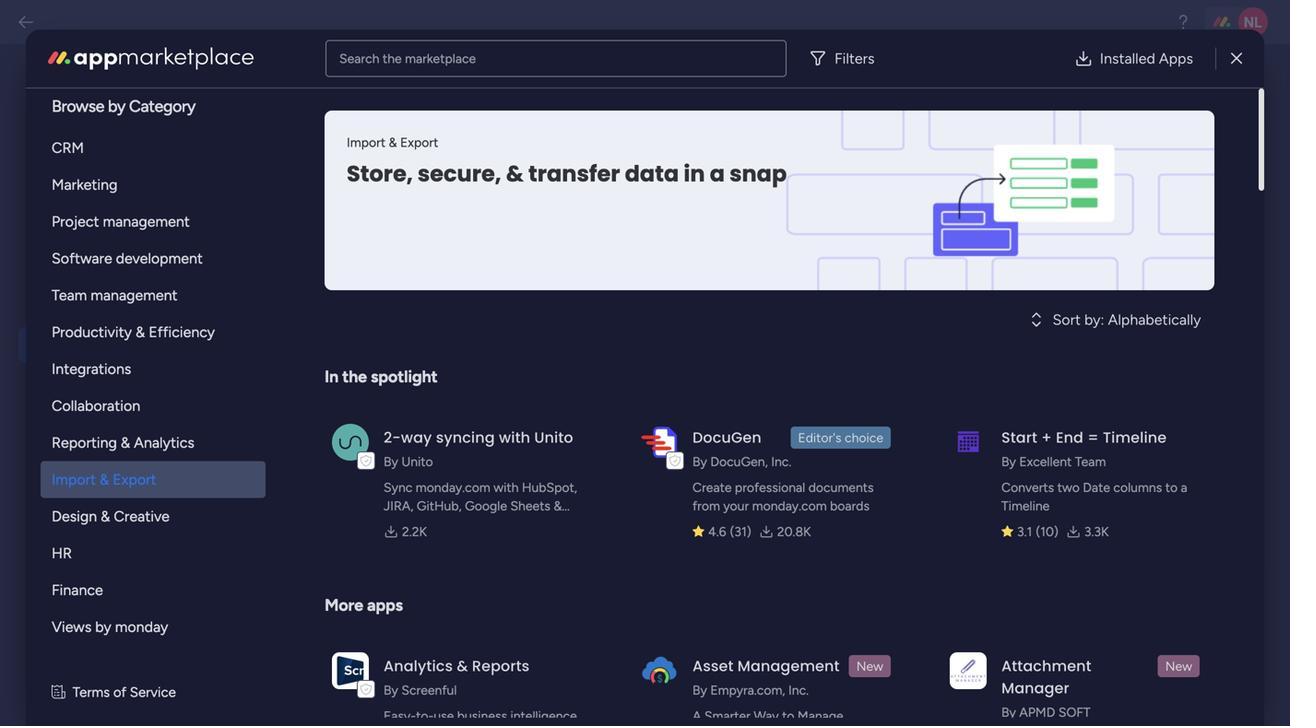 Task type: describe. For each thing, give the bounding box(es) containing it.
monday icon image
[[325, 347, 342, 375]]

personal
[[306, 134, 359, 151]]

new for attachment manager
[[1165, 659, 1192, 675]]

with inside 2-way syncing with unito by unito
[[499, 427, 530, 448]]

search
[[339, 51, 379, 66]]

customization button
[[18, 205, 232, 241]]

0 horizontal spatial team
[[52, 287, 87, 304]]

users button
[[18, 246, 232, 282]]

design
[[52, 508, 97, 526]]

content directory button
[[18, 489, 232, 525]]

reporting
[[52, 434, 117, 452]]

analytics inside "analytics & reports by screenful"
[[384, 656, 453, 677]]

2 vertical spatial monday
[[115, 619, 168, 636]]

docugen
[[693, 427, 762, 448]]

management for team management
[[91, 287, 178, 304]]

personal api token
[[306, 134, 424, 151]]

team inside the start + end = timeline by excellent team
[[1075, 454, 1106, 470]]

columns
[[1114, 480, 1162, 496]]

crm
[[52, 139, 84, 157]]

api inside button
[[69, 335, 94, 355]]

in the spotlight
[[325, 367, 438, 387]]

api v2 token
[[306, 83, 423, 108]]

sheets
[[510, 498, 551, 514]]

the for new
[[319, 196, 337, 211]]

gives
[[492, 349, 525, 366]]

sort
[[1053, 311, 1081, 329]]

browse
[[52, 96, 104, 116]]

content directory
[[69, 497, 201, 517]]

learn more link
[[32, 116, 232, 137]]

2.2k
[[402, 524, 427, 540]]

billing
[[69, 375, 112, 395]]

api button
[[18, 327, 232, 363]]

alphabetically
[[1108, 311, 1201, 329]]

marketing
[[52, 176, 118, 194]]

enhance
[[502, 370, 555, 386]]

apps marketplace image
[[48, 47, 254, 70]]

in the new api there are only personal api tokens
[[306, 196, 569, 211]]

token for personal api token
[[387, 134, 424, 151]]

more apps
[[325, 596, 403, 616]]

files o image
[[616, 167, 629, 180]]

& for design & creative
[[101, 508, 110, 526]]

general button
[[18, 165, 232, 201]]

by up create
[[693, 454, 707, 470]]

import for import & export store, secure, & transfer data in a snap
[[347, 135, 386, 150]]

from
[[693, 498, 720, 514]]

security button
[[18, 286, 232, 322]]

3.1 (10)
[[1017, 524, 1059, 540]]

tidy up button
[[18, 449, 232, 485]]

management for project management
[[103, 213, 190, 231]]

more
[[325, 596, 363, 616]]

import & export store, secure, & transfer data in a snap
[[347, 135, 787, 190]]

the monday app api gives you powerful capabilities in order to enhance your monday app experience. it's very important to keep your api token secure.
[[362, 349, 656, 428]]

export for import & export store, secure, & transfer data in a snap
[[400, 135, 438, 150]]

a inside converts two date columns to a timeline
[[1181, 480, 1188, 496]]

are
[[418, 196, 435, 211]]

smarter
[[705, 709, 751, 724]]

a inside import & export store, secure, & transfer data in a snap
[[710, 159, 725, 190]]

dapulse x slim image
[[1231, 47, 1242, 70]]

filters
[[835, 50, 875, 67]]

development
[[116, 250, 203, 267]]

+
[[1041, 427, 1052, 448]]

20.8k
[[777, 524, 811, 540]]

boards
[[830, 498, 870, 514]]

app logo image left 2-
[[332, 424, 369, 461]]

converts two date columns to a timeline
[[1002, 480, 1188, 514]]

in for in the spotlight
[[325, 367, 338, 387]]

filters button
[[801, 40, 890, 77]]

soft
[[1059, 705, 1091, 721]]

attachment manager
[[1002, 656, 1092, 699]]

documents
[[809, 480, 874, 496]]

security
[[69, 294, 130, 314]]

capabilities
[[362, 370, 431, 386]]

secure,
[[418, 159, 501, 190]]

productivity
[[52, 324, 132, 341]]

order
[[449, 370, 482, 386]]

by inside 2-way syncing with unito by unito
[[384, 454, 398, 470]]

developers.monday.com link
[[362, 273, 512, 290]]

create professional documents from your monday.com boards
[[693, 480, 874, 514]]

project
[[52, 213, 99, 231]]

banner logo image
[[856, 111, 1192, 291]]

timeline inside converts two date columns to a timeline
[[1002, 498, 1050, 514]]

keep
[[595, 391, 625, 407]]

installed apps button
[[1059, 40, 1208, 77]]

up
[[104, 457, 126, 476]]

important
[[514, 391, 575, 407]]

permissions
[[69, 578, 156, 598]]

token
[[386, 411, 421, 428]]

new for asset management
[[856, 659, 883, 675]]

very
[[484, 391, 511, 407]]

(10)
[[1036, 524, 1059, 540]]

sync
[[384, 480, 413, 496]]

choice
[[845, 430, 883, 446]]

tidy up
[[69, 457, 126, 476]]

0 horizontal spatial app
[[362, 391, 385, 407]]

stats
[[120, 416, 156, 436]]

views
[[52, 619, 92, 636]]

experience.
[[388, 391, 459, 407]]

manage
[[798, 709, 844, 724]]

you
[[528, 349, 551, 366]]

terms of service link
[[73, 683, 176, 704]]

excellent
[[1019, 454, 1072, 470]]

end
[[1056, 427, 1084, 448]]

with inside sync monday.com with hubspot, jira, github, google sheets & more
[[494, 480, 519, 496]]

team management
[[52, 287, 178, 304]]

by up a
[[693, 683, 707, 699]]

the for spotlight
[[342, 367, 367, 387]]

token for api v2 token
[[369, 83, 423, 108]]

timeline inside the start + end = timeline by excellent team
[[1103, 427, 1167, 448]]

0 horizontal spatial analytics
[[134, 434, 194, 452]]

in for capabilities
[[435, 370, 446, 386]]

category
[[129, 96, 195, 116]]

back to workspace image
[[17, 13, 35, 31]]

& for productivity & efficiency
[[136, 324, 145, 341]]

v2
[[342, 83, 364, 108]]

hr
[[52, 545, 72, 563]]

1 horizontal spatial monday
[[388, 349, 438, 366]]

by docugen, inc.
[[693, 454, 792, 470]]

api left 2-
[[362, 411, 383, 428]]

dapulse info image
[[325, 250, 343, 278]]



Task type: locate. For each thing, give the bounding box(es) containing it.
converts
[[1002, 480, 1054, 496]]

0 vertical spatial a
[[710, 159, 725, 190]]

0 vertical spatial import
[[347, 135, 386, 150]]

0 horizontal spatial monday.com
[[416, 480, 490, 496]]

token
[[369, 83, 423, 108], [387, 134, 424, 151]]

0 vertical spatial team
[[52, 287, 87, 304]]

1 horizontal spatial apps
[[1159, 50, 1193, 67]]

more inside sync monday.com with hubspot, jira, github, google sheets & more
[[384, 517, 414, 533]]

0 vertical spatial export
[[400, 135, 438, 150]]

app logo image
[[332, 424, 369, 461], [641, 424, 678, 461], [950, 424, 987, 461], [332, 653, 369, 690], [641, 653, 678, 690], [950, 653, 987, 690]]

& for import & export
[[100, 471, 109, 489]]

with up the google
[[494, 480, 519, 496]]

the
[[362, 349, 384, 366]]

to right way
[[782, 709, 794, 724]]

to left keep
[[579, 391, 592, 407]]

api right new
[[365, 196, 384, 211]]

unito down the 'important' at the bottom
[[534, 427, 573, 448]]

account
[[115, 619, 175, 639]]

by inside the start + end = timeline by excellent team
[[1002, 454, 1016, 470]]

a
[[710, 159, 725, 190], [1181, 480, 1188, 496]]

0 vertical spatial by
[[108, 96, 125, 116]]

in left capabilities
[[325, 367, 338, 387]]

monday.com up 20.8k
[[752, 498, 827, 514]]

management down users button
[[91, 287, 178, 304]]

permissions button
[[18, 570, 232, 606]]

1 horizontal spatial export
[[400, 135, 438, 150]]

export inside import & export store, secure, & transfer data in a snap
[[400, 135, 438, 150]]

0 vertical spatial apps
[[1159, 50, 1193, 67]]

the right monday icon at the left
[[342, 367, 367, 387]]

by down 2-
[[384, 454, 398, 470]]

cross account copier
[[68, 619, 175, 664]]

1 vertical spatial a
[[1181, 480, 1188, 496]]

1 vertical spatial app
[[362, 391, 385, 407]]

help image
[[1174, 13, 1192, 31]]

2 horizontal spatial monday
[[589, 370, 639, 386]]

0 horizontal spatial more
[[70, 118, 102, 135]]

your right keep
[[628, 391, 656, 407]]

efficiency
[[149, 324, 215, 341]]

1 vertical spatial inc.
[[789, 683, 809, 699]]

start + end = timeline by excellent team
[[1002, 427, 1167, 470]]

2 new from the left
[[1165, 659, 1192, 675]]

0 vertical spatial your
[[558, 370, 586, 386]]

1 vertical spatial with
[[494, 480, 519, 496]]

tidy
[[69, 457, 100, 476]]

administration
[[32, 78, 216, 112]]

to right columns
[[1165, 480, 1178, 496]]

management up development
[[103, 213, 190, 231]]

& for import & export store, secure, & transfer data in a snap
[[389, 135, 397, 150]]

0 vertical spatial timeline
[[1103, 427, 1167, 448]]

to
[[485, 370, 499, 386], [579, 391, 592, 407], [1165, 480, 1178, 496], [782, 709, 794, 724]]

unito down way
[[401, 454, 433, 470]]

inc. up professional
[[771, 454, 792, 470]]

to inside converts two date columns to a timeline
[[1165, 480, 1178, 496]]

1 horizontal spatial analytics
[[384, 656, 453, 677]]

sort by: alphabetically
[[1053, 311, 1201, 329]]

app logo image down 'more'
[[332, 653, 369, 690]]

terms of use image
[[52, 683, 65, 704]]

1 horizontal spatial in
[[684, 159, 705, 190]]

monday.com up github, at the bottom
[[416, 480, 490, 496]]

by right browse
[[108, 96, 125, 116]]

asset management
[[693, 656, 840, 677]]

empyra.com,
[[710, 683, 785, 699]]

token up the store,
[[387, 134, 424, 151]]

1 vertical spatial team
[[1075, 454, 1106, 470]]

1 horizontal spatial team
[[1075, 454, 1106, 470]]

1 vertical spatial by
[[95, 619, 111, 636]]

1 vertical spatial your
[[628, 391, 656, 407]]

0 vertical spatial token
[[369, 83, 423, 108]]

transfer
[[528, 159, 620, 190]]

marketplace
[[405, 51, 476, 66]]

0 vertical spatial in
[[306, 196, 316, 211]]

import up the store,
[[347, 135, 386, 150]]

apps down design on the bottom left
[[69, 538, 107, 557]]

more down browse
[[70, 118, 102, 135]]

0 vertical spatial inc.
[[771, 454, 792, 470]]

the for marketplace
[[383, 51, 402, 66]]

administration learn more
[[32, 78, 216, 135]]

in inside the monday app api gives you powerful capabilities in order to enhance your monday app experience. it's very important to keep your api token secure.
[[435, 370, 446, 386]]

1 horizontal spatial new
[[1165, 659, 1192, 675]]

api up the store,
[[362, 134, 384, 151]]

api
[[306, 83, 337, 108], [362, 134, 384, 151], [365, 196, 384, 211], [512, 196, 530, 211], [69, 335, 94, 355], [468, 349, 489, 366], [362, 411, 383, 428]]

general
[[69, 172, 126, 192]]

1 horizontal spatial the
[[342, 367, 367, 387]]

0 vertical spatial the
[[383, 51, 402, 66]]

0 vertical spatial with
[[499, 427, 530, 448]]

1 horizontal spatial import
[[347, 135, 386, 150]]

editor's
[[798, 430, 842, 446]]

import inside import & export store, secure, & transfer data in a snap
[[347, 135, 386, 150]]

app up order
[[441, 349, 465, 366]]

in right copy
[[684, 159, 705, 190]]

a right columns
[[1181, 480, 1188, 496]]

0 horizontal spatial new
[[856, 659, 883, 675]]

0 vertical spatial analytics
[[134, 434, 194, 452]]

a left snap
[[710, 159, 725, 190]]

learn
[[32, 118, 66, 135]]

0 horizontal spatial apps
[[69, 538, 107, 557]]

2 vertical spatial the
[[342, 367, 367, 387]]

0 horizontal spatial your
[[558, 370, 586, 386]]

token down search the marketplace
[[369, 83, 423, 108]]

api up order
[[468, 349, 489, 366]]

2 horizontal spatial the
[[383, 51, 402, 66]]

hubspot,
[[522, 480, 577, 496]]

by:
[[1085, 311, 1104, 329]]

timeline right =
[[1103, 427, 1167, 448]]

installed apps
[[1100, 50, 1193, 67]]

github,
[[417, 498, 462, 514]]

monday.com inside create professional documents from your monday.com boards
[[752, 498, 827, 514]]

search the marketplace
[[339, 51, 476, 66]]

your down powerful at the left
[[558, 370, 586, 386]]

app logo image left docugen at the right of page
[[641, 424, 678, 461]]

spotlight
[[371, 367, 438, 387]]

1 vertical spatial timeline
[[1002, 498, 1050, 514]]

usage stats button
[[18, 408, 232, 444]]

in inside import & export store, secure, & transfer data in a snap
[[684, 159, 705, 190]]

(31)
[[730, 524, 751, 540]]

timeline down converts
[[1002, 498, 1050, 514]]

by up 'copier'
[[95, 619, 111, 636]]

export for import & export
[[113, 471, 156, 489]]

more down "jira,"
[[384, 517, 414, 533]]

inc.
[[771, 454, 792, 470], [789, 683, 809, 699]]

customization
[[69, 213, 177, 233]]

team
[[52, 287, 87, 304], [1075, 454, 1106, 470]]

api left v2
[[306, 83, 337, 108]]

import & export
[[52, 471, 156, 489]]

it's
[[463, 391, 481, 407]]

& for analytics & reports by screenful
[[457, 656, 468, 677]]

with down the very
[[499, 427, 530, 448]]

productivity & efficiency
[[52, 324, 215, 341]]

the left new
[[319, 196, 337, 211]]

0 horizontal spatial the
[[319, 196, 337, 211]]

1 horizontal spatial monday.com
[[752, 498, 827, 514]]

copy button
[[609, 159, 675, 188]]

by left apmd
[[1002, 705, 1016, 721]]

0 horizontal spatial timeline
[[1002, 498, 1050, 514]]

app logo image left asset
[[641, 653, 678, 690]]

by for browse
[[108, 96, 125, 116]]

project management
[[52, 213, 190, 231]]

2 horizontal spatial your
[[723, 498, 749, 514]]

1 vertical spatial more
[[384, 517, 414, 533]]

noah lott image
[[1239, 7, 1268, 37]]

& inside "analytics & reports by screenful"
[[457, 656, 468, 677]]

team down =
[[1075, 454, 1106, 470]]

1 horizontal spatial in
[[325, 367, 338, 387]]

in left order
[[435, 370, 446, 386]]

by down start
[[1002, 454, 1016, 470]]

software development
[[52, 250, 203, 267]]

in for in the new api there are only personal api tokens
[[306, 196, 316, 211]]

import for import & export
[[52, 471, 96, 489]]

creative
[[114, 508, 170, 526]]

the right search
[[383, 51, 402, 66]]

browse by category
[[52, 96, 195, 116]]

3.1
[[1017, 524, 1032, 540]]

1 horizontal spatial your
[[628, 391, 656, 407]]

in left new
[[306, 196, 316, 211]]

2-way syncing with unito by unito
[[384, 427, 573, 470]]

2 vertical spatial your
[[723, 498, 749, 514]]

1 vertical spatial in
[[325, 367, 338, 387]]

1 vertical spatial unito
[[401, 454, 433, 470]]

monday.com
[[416, 480, 490, 496], [752, 498, 827, 514]]

to up the very
[[485, 370, 499, 386]]

apps
[[367, 596, 403, 616]]

0 vertical spatial app
[[441, 349, 465, 366]]

with
[[499, 427, 530, 448], [494, 480, 519, 496]]

inc. for docugen
[[771, 454, 792, 470]]

developers.monday.com
[[362, 273, 512, 290]]

monday up spotlight
[[388, 349, 438, 366]]

snap
[[730, 159, 787, 190]]

0 vertical spatial more
[[70, 118, 102, 135]]

installed
[[1100, 50, 1155, 67]]

asset
[[693, 656, 734, 677]]

1 horizontal spatial unito
[[534, 427, 573, 448]]

new
[[340, 196, 362, 211]]

1 vertical spatial token
[[387, 134, 424, 151]]

to inside a smarter way to manage
[[782, 709, 794, 724]]

api left tokens
[[512, 196, 530, 211]]

1 vertical spatial monday
[[589, 370, 639, 386]]

new
[[856, 659, 883, 675], [1165, 659, 1192, 675]]

manager
[[1002, 678, 1070, 699]]

0 horizontal spatial monday
[[115, 619, 168, 636]]

0 horizontal spatial export
[[113, 471, 156, 489]]

export up content directory
[[113, 471, 156, 489]]

content
[[69, 497, 130, 517]]

api up integrations
[[69, 335, 94, 355]]

app logo image left start
[[950, 424, 987, 461]]

inc. down management
[[789, 683, 809, 699]]

0 horizontal spatial in
[[306, 196, 316, 211]]

1 vertical spatial import
[[52, 471, 96, 489]]

docugen,
[[710, 454, 768, 470]]

screenful
[[401, 683, 457, 699]]

0 vertical spatial monday
[[388, 349, 438, 366]]

more inside administration learn more
[[70, 118, 102, 135]]

1 vertical spatial export
[[113, 471, 156, 489]]

1 horizontal spatial more
[[384, 517, 414, 533]]

way
[[754, 709, 779, 724]]

0 vertical spatial in
[[684, 159, 705, 190]]

in for data
[[684, 159, 705, 190]]

start
[[1002, 427, 1038, 448]]

0 horizontal spatial in
[[435, 370, 446, 386]]

1 horizontal spatial timeline
[[1103, 427, 1167, 448]]

copier
[[68, 644, 115, 664]]

0 vertical spatial unito
[[534, 427, 573, 448]]

the
[[383, 51, 402, 66], [319, 196, 337, 211], [342, 367, 367, 387]]

0 vertical spatial monday.com
[[416, 480, 490, 496]]

0 horizontal spatial import
[[52, 471, 96, 489]]

& for reporting & analytics
[[121, 434, 130, 452]]

your inside create professional documents from your monday.com boards
[[723, 498, 749, 514]]

1 vertical spatial apps
[[69, 538, 107, 557]]

0 horizontal spatial a
[[710, 159, 725, 190]]

monday.com inside sync monday.com with hubspot, jira, github, google sheets & more
[[416, 480, 490, 496]]

1 new from the left
[[856, 659, 883, 675]]

create
[[693, 480, 732, 496]]

export up the store,
[[400, 135, 438, 150]]

inc. for asset management
[[789, 683, 809, 699]]

finance
[[52, 582, 103, 599]]

by for views
[[95, 619, 111, 636]]

1 vertical spatial the
[[319, 196, 337, 211]]

1 horizontal spatial app
[[441, 349, 465, 366]]

monday up keep
[[589, 370, 639, 386]]

usage stats
[[69, 416, 156, 436]]

& inside sync monday.com with hubspot, jira, github, google sheets & more
[[554, 498, 562, 514]]

app logo image left manager
[[950, 653, 987, 690]]

your up (31)
[[723, 498, 749, 514]]

1 vertical spatial monday.com
[[752, 498, 827, 514]]

data
[[625, 159, 679, 190]]

1 vertical spatial in
[[435, 370, 446, 386]]

0 vertical spatial management
[[103, 213, 190, 231]]

secure.
[[424, 411, 469, 428]]

service
[[130, 685, 176, 701]]

import up design on the bottom left
[[52, 471, 96, 489]]

1 vertical spatial analytics
[[384, 656, 453, 677]]

by left the screenful
[[384, 683, 398, 699]]

0 horizontal spatial unito
[[401, 454, 433, 470]]

4.6
[[708, 524, 726, 540]]

team down users
[[52, 287, 87, 304]]

app down in the spotlight
[[362, 391, 385, 407]]

users
[[69, 254, 111, 273]]

apps down the help "image"
[[1159, 50, 1193, 67]]

timeline
[[1103, 427, 1167, 448], [1002, 498, 1050, 514]]

by inside "analytics & reports by screenful"
[[384, 683, 398, 699]]

analytics & reports by screenful
[[384, 656, 530, 699]]

1 vertical spatial management
[[91, 287, 178, 304]]

copy
[[637, 166, 668, 181]]

1 horizontal spatial a
[[1181, 480, 1188, 496]]

monday down permissions button
[[115, 619, 168, 636]]



Task type: vqa. For each thing, say whether or not it's contained in the screenshot.
Analytics to the bottom
yes



